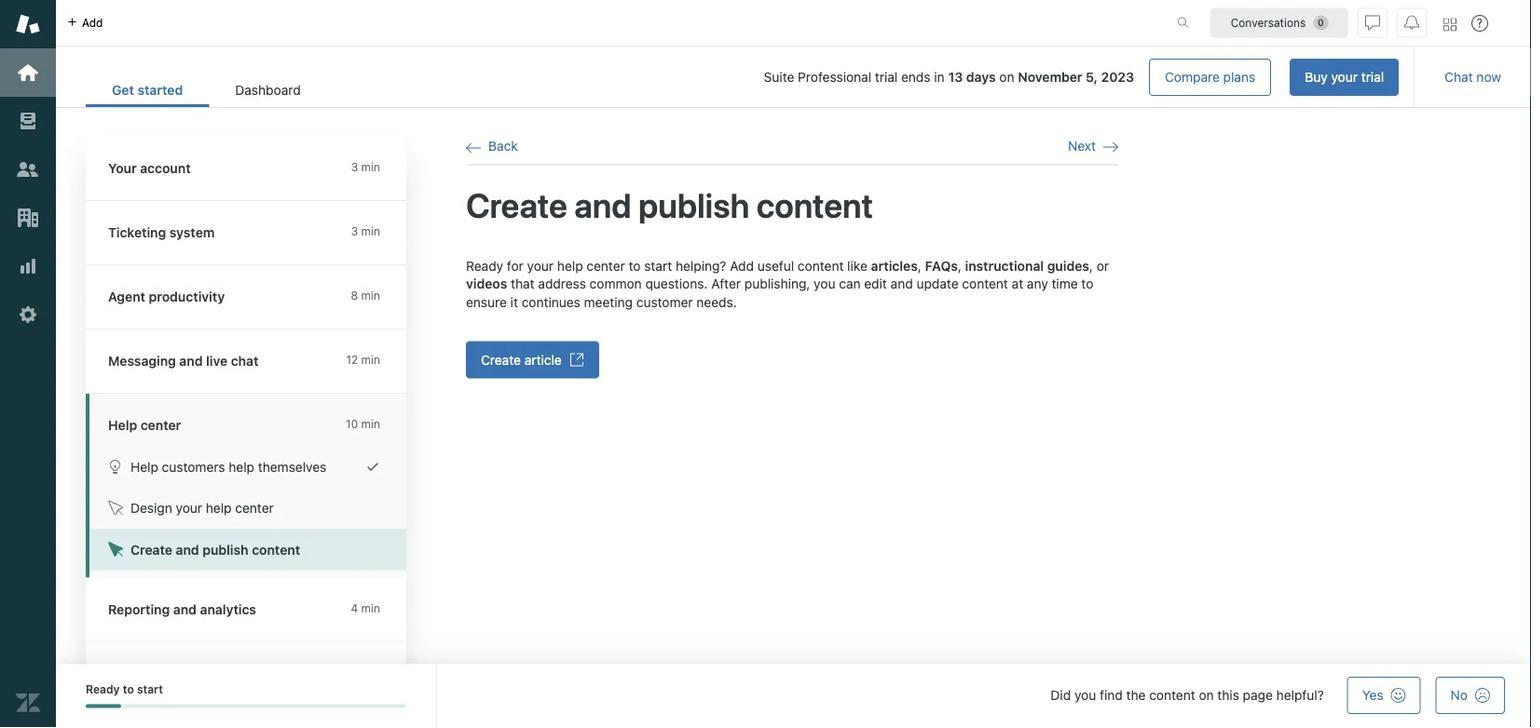 Task type: locate. For each thing, give the bounding box(es) containing it.
start down reporting
[[137, 684, 163, 697]]

, left or
[[1089, 258, 1093, 274]]

create and publish content down design your help center
[[130, 542, 300, 558]]

to up the common
[[629, 258, 641, 274]]

1 vertical spatial help
[[229, 459, 254, 475]]

start up 'questions.'
[[644, 258, 672, 274]]

help for help customers help themselves
[[130, 459, 158, 475]]

create inside create and publish content button
[[130, 542, 172, 558]]

3 min for ticketing system
[[351, 225, 380, 238]]

1 horizontal spatial on
[[1199, 688, 1214, 704]]

help down messaging in the left of the page
[[108, 418, 137, 433]]

trial down button displays agent's chat status as invisible. icon
[[1361, 69, 1384, 85]]

2 horizontal spatial your
[[1331, 69, 1358, 85]]

ready up progress bar image
[[86, 684, 120, 697]]

add button
[[56, 0, 114, 46]]

trial inside the buy your trial button
[[1361, 69, 1384, 85]]

1 vertical spatial create
[[481, 352, 521, 367]]

2 3 min from the top
[[351, 225, 380, 238]]

1 vertical spatial 3
[[351, 225, 358, 238]]

1 3 min from the top
[[351, 161, 380, 174]]

1 horizontal spatial center
[[235, 501, 274, 516]]

0 vertical spatial ready
[[466, 258, 503, 274]]

create
[[466, 185, 567, 225], [481, 352, 521, 367], [130, 542, 172, 558]]

2 trial from the left
[[875, 69, 898, 85]]

content down design your help center button on the bottom
[[252, 542, 300, 558]]

1 min from the top
[[361, 161, 380, 174]]

to inside ready for your help center to start helping? add useful content like articles , faqs , instructional guides , or videos
[[629, 258, 641, 274]]

publish inside content-title "region"
[[639, 185, 750, 225]]

0 vertical spatial to
[[629, 258, 641, 274]]

trial left the ends
[[875, 69, 898, 85]]

november
[[1018, 69, 1082, 85]]

your right design in the bottom of the page
[[176, 501, 202, 516]]

0 horizontal spatial start
[[137, 684, 163, 697]]

footer
[[56, 664, 1531, 728]]

content down "instructional"
[[962, 276, 1008, 292]]

help down help customers help themselves
[[206, 501, 232, 516]]

help inside button
[[206, 501, 232, 516]]

2 , from the left
[[958, 258, 962, 274]]

13
[[948, 69, 963, 85]]

content-title region
[[466, 184, 1118, 227]]

buy
[[1305, 69, 1328, 85]]

create and publish content up the helping?
[[466, 185, 873, 225]]

chat
[[1445, 69, 1473, 85]]

0 vertical spatial create and publish content
[[466, 185, 873, 225]]

organizations image
[[16, 206, 40, 230]]

progress bar image
[[86, 705, 121, 709]]

create left article on the left
[[481, 352, 521, 367]]

help
[[108, 418, 137, 433], [130, 459, 158, 475]]

compare plans button
[[1149, 59, 1271, 96]]

help inside heading
[[108, 418, 137, 433]]

to
[[629, 258, 641, 274], [1081, 276, 1093, 292], [123, 684, 134, 697]]

faqs
[[925, 258, 958, 274]]

2 vertical spatial center
[[235, 501, 274, 516]]

0 vertical spatial 3 min
[[351, 161, 380, 174]]

get help image
[[1471, 15, 1488, 32]]

find
[[1100, 688, 1123, 704]]

0 vertical spatial your
[[1331, 69, 1358, 85]]

3 min from the top
[[361, 289, 380, 302]]

your inside button
[[176, 501, 202, 516]]

3 min
[[351, 161, 380, 174], [351, 225, 380, 238]]

help down help center
[[130, 459, 158, 475]]

1 horizontal spatial you
[[1074, 688, 1096, 704]]

ready inside footer
[[86, 684, 120, 697]]

you left can
[[814, 276, 835, 292]]

content right the "the"
[[1149, 688, 1195, 704]]

create down back
[[466, 185, 567, 225]]

0 vertical spatial 3
[[351, 161, 358, 174]]

started
[[137, 82, 183, 98]]

2 horizontal spatial to
[[1081, 276, 1093, 292]]

and inside button
[[176, 542, 199, 558]]

and down design your help center
[[176, 542, 199, 558]]

1 trial from the left
[[1361, 69, 1384, 85]]

publish
[[639, 185, 750, 225], [202, 542, 248, 558]]

0 horizontal spatial trial
[[875, 69, 898, 85]]

0 horizontal spatial ,
[[918, 258, 921, 274]]

get started
[[112, 82, 183, 98]]

questions.
[[645, 276, 708, 292]]

tab list
[[86, 73, 327, 107]]

did you find the content on this page helpful?
[[1051, 688, 1324, 704]]

on right days
[[999, 69, 1014, 85]]

2 vertical spatial your
[[176, 501, 202, 516]]

2 min from the top
[[361, 225, 380, 238]]

ready up videos
[[466, 258, 503, 274]]

November 5, 2023 text field
[[1018, 69, 1134, 85]]

create and publish content
[[466, 185, 873, 225], [130, 542, 300, 558]]

1 vertical spatial help
[[130, 459, 158, 475]]

and left live
[[179, 354, 203, 369]]

1 horizontal spatial your
[[527, 258, 554, 274]]

0 vertical spatial center
[[587, 258, 625, 274]]

1 horizontal spatial ready
[[466, 258, 503, 274]]

your inside button
[[1331, 69, 1358, 85]]

create article
[[481, 352, 562, 367]]

customers
[[162, 459, 225, 475]]

articles
[[871, 258, 918, 274]]

0 vertical spatial publish
[[639, 185, 750, 225]]

, up update
[[958, 258, 962, 274]]

1 vertical spatial you
[[1074, 688, 1096, 704]]

help inside "button"
[[130, 459, 158, 475]]

0 vertical spatial create
[[466, 185, 567, 225]]

0 vertical spatial on
[[999, 69, 1014, 85]]

ready for ready for your help center to start helping? add useful content like articles , faqs , instructional guides , or videos
[[466, 258, 503, 274]]

compare plans
[[1165, 69, 1255, 85]]

on left this
[[1199, 688, 1214, 704]]

1 horizontal spatial to
[[629, 258, 641, 274]]

this
[[1217, 688, 1239, 704]]

content up useful
[[757, 185, 873, 225]]

content up can
[[798, 258, 844, 274]]

1 vertical spatial center
[[140, 418, 181, 433]]

min inside help center heading
[[361, 418, 380, 431]]

to down reporting
[[123, 684, 134, 697]]

design
[[130, 501, 172, 516]]

2 horizontal spatial ,
[[1089, 258, 1093, 274]]

you right did
[[1074, 688, 1096, 704]]

notifications image
[[1404, 15, 1419, 30]]

0 horizontal spatial create and publish content
[[130, 542, 300, 558]]

dashboard
[[235, 82, 301, 98]]

create and publish content button
[[89, 529, 406, 571]]

help for center
[[206, 501, 232, 516]]

1 horizontal spatial ,
[[958, 258, 962, 274]]

ticketing
[[108, 225, 166, 240]]

1 vertical spatial start
[[137, 684, 163, 697]]

section
[[342, 59, 1399, 96]]

region containing ready for your help center to start helping? add useful content like
[[466, 257, 1118, 728]]

views image
[[16, 109, 40, 133]]

10
[[346, 418, 358, 431]]

your for buy your trial
[[1331, 69, 1358, 85]]

on
[[999, 69, 1014, 85], [1199, 688, 1214, 704]]

create inside content-title "region"
[[466, 185, 567, 225]]

0 horizontal spatial you
[[814, 276, 835, 292]]

0 vertical spatial you
[[814, 276, 835, 292]]

back button
[[466, 138, 518, 155]]

help customers help themselves button
[[89, 446, 406, 488]]

1 vertical spatial 3 min
[[351, 225, 380, 238]]

content
[[757, 185, 873, 225], [798, 258, 844, 274], [962, 276, 1008, 292], [252, 542, 300, 558], [1149, 688, 1195, 704]]

design your help center button
[[89, 488, 406, 529]]

1 horizontal spatial trial
[[1361, 69, 1384, 85]]

no button
[[1436, 677, 1505, 715]]

0 vertical spatial help
[[108, 418, 137, 433]]

min for your account
[[361, 161, 380, 174]]

center up the common
[[587, 258, 625, 274]]

0 vertical spatial start
[[644, 258, 672, 274]]

common
[[590, 276, 642, 292]]

1 horizontal spatial create and publish content
[[466, 185, 873, 225]]

and up the common
[[574, 185, 631, 225]]

1 horizontal spatial publish
[[639, 185, 750, 225]]

1 3 from the top
[[351, 161, 358, 174]]

start inside footer
[[137, 684, 163, 697]]

4 min from the top
[[361, 354, 380, 367]]

ready inside ready for your help center to start helping? add useful content like articles , faqs , instructional guides , or videos
[[466, 258, 503, 274]]

and inside content-title "region"
[[574, 185, 631, 225]]

your right buy
[[1331, 69, 1358, 85]]

on inside section
[[999, 69, 1014, 85]]

2 vertical spatial to
[[123, 684, 134, 697]]

publish down design your help center button on the bottom
[[202, 542, 248, 558]]

messaging
[[108, 354, 176, 369]]

help center
[[108, 418, 181, 433]]

3 min for your account
[[351, 161, 380, 174]]

create down design in the bottom of the page
[[130, 542, 172, 558]]

your for design your help center
[[176, 501, 202, 516]]

1 vertical spatial ready
[[86, 684, 120, 697]]

you
[[814, 276, 835, 292], [1074, 688, 1096, 704]]

1 vertical spatial publish
[[202, 542, 248, 558]]

2 vertical spatial help
[[206, 501, 232, 516]]

1 vertical spatial your
[[527, 258, 554, 274]]

ends
[[901, 69, 931, 85]]

to right time
[[1081, 276, 1093, 292]]

can
[[839, 276, 861, 292]]

help
[[557, 258, 583, 274], [229, 459, 254, 475], [206, 501, 232, 516]]

conversations
[[1231, 16, 1306, 29]]

1 vertical spatial on
[[1199, 688, 1214, 704]]

page
[[1243, 688, 1273, 704]]

center inside button
[[235, 501, 274, 516]]

start
[[644, 258, 672, 274], [137, 684, 163, 697]]

next button
[[1068, 138, 1118, 155]]

create inside create article button
[[481, 352, 521, 367]]

suite
[[764, 69, 794, 85]]

live
[[206, 354, 228, 369]]

center down "help customers help themselves" "button" at the bottom
[[235, 501, 274, 516]]

2 horizontal spatial center
[[587, 258, 625, 274]]

0 horizontal spatial your
[[176, 501, 202, 516]]

0 horizontal spatial publish
[[202, 542, 248, 558]]

0 horizontal spatial on
[[999, 69, 1014, 85]]

ready
[[466, 258, 503, 274], [86, 684, 120, 697]]

create and publish content inside button
[[130, 542, 300, 558]]

help up design your help center button on the bottom
[[229, 459, 254, 475]]

2 3 from the top
[[351, 225, 358, 238]]

1 vertical spatial create and publish content
[[130, 542, 300, 558]]

publish up the helping?
[[639, 185, 750, 225]]

publishing,
[[744, 276, 810, 292]]

zendesk image
[[16, 691, 40, 716]]

6 min from the top
[[361, 602, 380, 615]]

0 horizontal spatial to
[[123, 684, 134, 697]]

reporting and analytics
[[108, 602, 256, 617]]

you inside footer
[[1074, 688, 1096, 704]]

4
[[351, 602, 358, 615]]

1 horizontal spatial start
[[644, 258, 672, 274]]

0 horizontal spatial ready
[[86, 684, 120, 697]]

2 vertical spatial create
[[130, 542, 172, 558]]

min
[[361, 161, 380, 174], [361, 225, 380, 238], [361, 289, 380, 302], [361, 354, 380, 367], [361, 418, 380, 431], [361, 602, 380, 615]]

1 vertical spatial to
[[1081, 276, 1093, 292]]

agent
[[108, 289, 145, 305]]

and down articles
[[891, 276, 913, 292]]

0 horizontal spatial center
[[140, 418, 181, 433]]

help inside "button"
[[229, 459, 254, 475]]

5 min from the top
[[361, 418, 380, 431]]

region
[[466, 257, 1118, 728]]

, left faqs
[[918, 258, 921, 274]]

in
[[934, 69, 945, 85]]

get
[[112, 82, 134, 98]]

center up the customers
[[140, 418, 181, 433]]

help up 'address'
[[557, 258, 583, 274]]

min for reporting and analytics
[[361, 602, 380, 615]]

0 vertical spatial help
[[557, 258, 583, 274]]

themselves
[[258, 459, 326, 475]]

get started image
[[16, 61, 40, 85]]

instructional
[[965, 258, 1044, 274]]

your right for
[[527, 258, 554, 274]]

on inside footer
[[1199, 688, 1214, 704]]

buy your trial button
[[1290, 59, 1399, 96]]



Task type: describe. For each thing, give the bounding box(es) containing it.
ready to start
[[86, 684, 163, 697]]

dashboard tab
[[209, 73, 327, 107]]

help for themselves
[[229, 459, 254, 475]]

videos
[[466, 276, 507, 292]]

edit
[[864, 276, 887, 292]]

suite professional trial ends in 13 days on november 5, 2023
[[764, 69, 1134, 85]]

10 min
[[346, 418, 380, 431]]

your inside ready for your help center to start helping? add useful content like articles , faqs , instructional guides , or videos
[[527, 258, 554, 274]]

system
[[169, 225, 215, 240]]

chat
[[231, 354, 259, 369]]

like
[[847, 258, 867, 274]]

useful
[[757, 258, 794, 274]]

min for messaging and live chat
[[361, 354, 380, 367]]

you inside that address common questions. after publishing, you can edit and update content at any time to ensure it continues meeting customer needs.
[[814, 276, 835, 292]]

the
[[1126, 688, 1146, 704]]

for
[[507, 258, 524, 274]]

zendesk support image
[[16, 12, 40, 36]]

section containing compare plans
[[342, 59, 1399, 96]]

compare
[[1165, 69, 1220, 85]]

help center heading
[[86, 394, 406, 446]]

main element
[[0, 0, 56, 728]]

next
[[1068, 138, 1096, 154]]

content inside ready for your help center to start helping? add useful content like articles , faqs , instructional guides , or videos
[[798, 258, 844, 274]]

guides
[[1047, 258, 1089, 274]]

5,
[[1086, 69, 1098, 85]]

publish inside button
[[202, 542, 248, 558]]

that
[[511, 276, 535, 292]]

your
[[108, 161, 137, 176]]

meeting
[[584, 295, 633, 310]]

start inside ready for your help center to start helping? add useful content like articles , faqs , instructional guides , or videos
[[644, 258, 672, 274]]

now
[[1477, 69, 1501, 85]]

create and publish content inside content-title "region"
[[466, 185, 873, 225]]

that address common questions. after publishing, you can edit and update content at any time to ensure it continues meeting customer needs.
[[466, 276, 1093, 310]]

days
[[966, 69, 996, 85]]

ready for ready to start
[[86, 684, 120, 697]]

ticketing system
[[108, 225, 215, 240]]

chat now
[[1445, 69, 1501, 85]]

trial for professional
[[875, 69, 898, 85]]

button displays agent's chat status as invisible. image
[[1365, 15, 1380, 30]]

helpful?
[[1276, 688, 1324, 704]]

buy your trial
[[1305, 69, 1384, 85]]

min for help center
[[361, 418, 380, 431]]

reporting
[[108, 602, 170, 617]]

add
[[82, 16, 103, 29]]

center inside heading
[[140, 418, 181, 433]]

and left analytics
[[173, 602, 197, 617]]

your account
[[108, 161, 191, 176]]

4 min
[[351, 602, 380, 615]]

it
[[510, 295, 518, 310]]

3 for account
[[351, 161, 358, 174]]

design your help center
[[130, 501, 274, 516]]

professional
[[798, 69, 871, 85]]

or
[[1097, 258, 1109, 274]]

center inside ready for your help center to start helping? add useful content like articles , faqs , instructional guides , or videos
[[587, 258, 625, 274]]

footer containing did you find the content on this page helpful?
[[56, 664, 1531, 728]]

min for ticketing system
[[361, 225, 380, 238]]

progress-bar progress bar
[[86, 705, 406, 709]]

messaging and live chat
[[108, 354, 259, 369]]

create article button
[[466, 341, 599, 379]]

and inside that address common questions. after publishing, you can edit and update content at any time to ensure it continues meeting customer needs.
[[891, 276, 913, 292]]

address
[[538, 276, 586, 292]]

yes button
[[1347, 677, 1421, 715]]

account
[[140, 161, 191, 176]]

tab list containing get started
[[86, 73, 327, 107]]

content inside button
[[252, 542, 300, 558]]

ensure
[[466, 295, 507, 310]]

3 for system
[[351, 225, 358, 238]]

admin image
[[16, 303, 40, 327]]

content inside "region"
[[757, 185, 873, 225]]

min for agent productivity
[[361, 289, 380, 302]]

update
[[917, 276, 959, 292]]

content inside footer
[[1149, 688, 1195, 704]]

to inside that address common questions. after publishing, you can edit and update content at any time to ensure it continues meeting customer needs.
[[1081, 276, 1093, 292]]

trial for your
[[1361, 69, 1384, 85]]

article
[[524, 352, 562, 367]]

8
[[351, 289, 358, 302]]

no
[[1451, 688, 1468, 704]]

2023
[[1101, 69, 1134, 85]]

help inside ready for your help center to start helping? add useful content like articles , faqs , instructional guides , or videos
[[557, 258, 583, 274]]

3 , from the left
[[1089, 258, 1093, 274]]

12
[[346, 354, 358, 367]]

12 min
[[346, 354, 380, 367]]

reporting image
[[16, 254, 40, 279]]

agent productivity
[[108, 289, 225, 305]]

time
[[1052, 276, 1078, 292]]

plans
[[1223, 69, 1255, 85]]

any
[[1027, 276, 1048, 292]]

customer
[[636, 295, 693, 310]]

help customers help themselves
[[130, 459, 326, 475]]

continues
[[522, 295, 580, 310]]

conversations button
[[1211, 8, 1348, 38]]

1 , from the left
[[918, 258, 921, 274]]

needs.
[[696, 295, 737, 310]]

analytics
[[200, 602, 256, 617]]

customers image
[[16, 157, 40, 182]]

content inside that address common questions. after publishing, you can edit and update content at any time to ensure it continues meeting customer needs.
[[962, 276, 1008, 292]]

add
[[730, 258, 754, 274]]

after
[[711, 276, 741, 292]]

yes
[[1362, 688, 1384, 704]]

to inside footer
[[123, 684, 134, 697]]

zendesk products image
[[1444, 18, 1457, 31]]

8 min
[[351, 289, 380, 302]]

at
[[1012, 276, 1023, 292]]

chat now button
[[1430, 59, 1516, 96]]

ready for your help center to start helping? add useful content like articles , faqs , instructional guides , or videos
[[466, 258, 1109, 292]]

help for help center
[[108, 418, 137, 433]]

back
[[488, 138, 518, 154]]

productivity
[[149, 289, 225, 305]]



Task type: vqa. For each thing, say whether or not it's contained in the screenshot.
the left trial
yes



